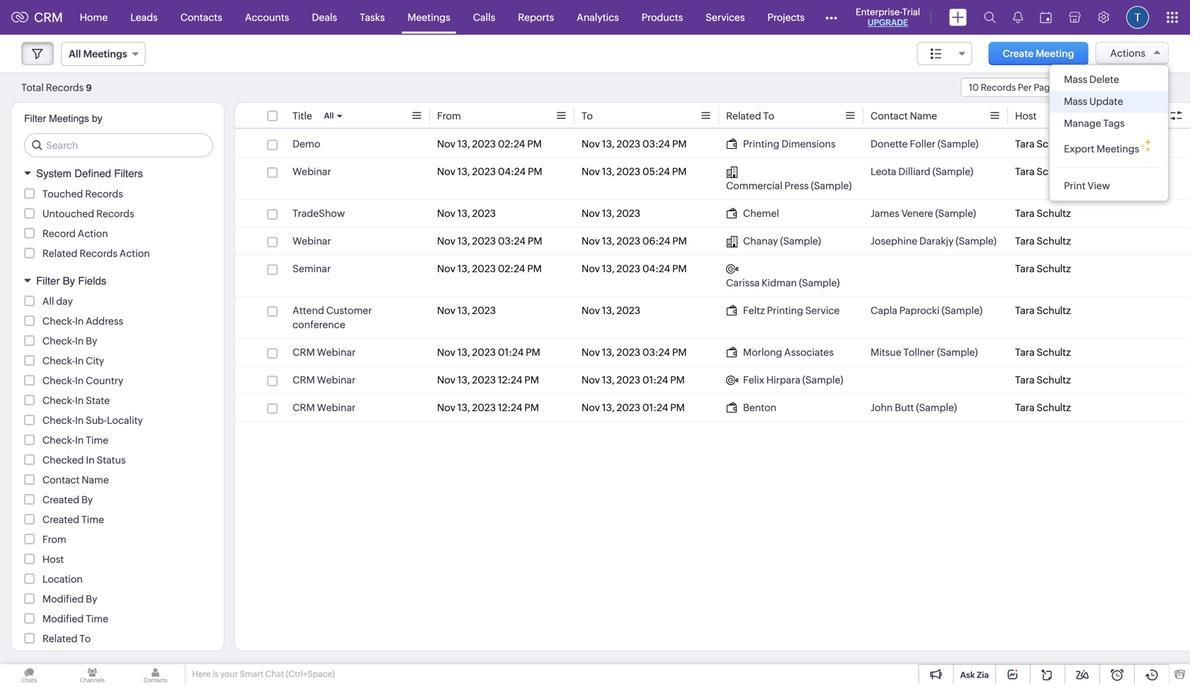 Task type: vqa. For each thing, say whether or not it's contained in the screenshot.


Task type: describe. For each thing, give the bounding box(es) containing it.
0 vertical spatial 04:24
[[498, 166, 526, 177]]

nov 13, 2023 05:24 pm
[[582, 166, 687, 177]]

analytics
[[577, 12, 619, 23]]

carissa kidman (sample) link
[[727, 262, 857, 290]]

is
[[213, 669, 219, 679]]

search element
[[976, 0, 1005, 35]]

untouched
[[42, 208, 94, 219]]

check-in sub-locality
[[42, 415, 143, 426]]

here is your smart chat (ctrl+space)
[[192, 669, 335, 679]]

1 vertical spatial related to
[[42, 633, 91, 644]]

delete
[[1090, 74, 1120, 85]]

mass for mass update
[[1065, 96, 1088, 107]]

tara for john butt (sample)
[[1016, 402, 1035, 413]]

(sample) for carissa kidman (sample)
[[800, 277, 840, 289]]

attend customer conference link
[[293, 303, 423, 332]]

system defined filters button
[[11, 161, 224, 186]]

tasks link
[[349, 0, 396, 34]]

benton
[[744, 402, 777, 413]]

check- for check-in address
[[42, 315, 75, 327]]

tara for leota dilliard (sample)
[[1016, 166, 1035, 177]]

john butt (sample)
[[871, 402, 958, 413]]

0 vertical spatial contact
[[871, 110, 909, 122]]

05:24
[[643, 166, 671, 177]]

8 tara schultz from the top
[[1016, 374, 1072, 386]]

trial
[[903, 7, 921, 17]]

0 vertical spatial contact name
[[871, 110, 938, 122]]

manage
[[1065, 118, 1102, 129]]

hirpara
[[767, 374, 801, 386]]

crm webinar for morlong
[[293, 347, 356, 358]]

in for city
[[75, 355, 84, 367]]

nov 13, 2023 03:24 pm for nov 13, 2023 01:24 pm
[[582, 347, 687, 358]]

josephine darakjy (sample) link
[[871, 234, 997, 248]]

chanay
[[744, 235, 779, 247]]

felix
[[744, 374, 765, 386]]

carissa kidman (sample)
[[727, 277, 840, 289]]

demo
[[293, 138, 321, 150]]

morlong associates link
[[727, 345, 834, 359]]

service
[[806, 305, 840, 316]]

fields
[[78, 275, 106, 287]]

in for sub-
[[75, 415, 84, 426]]

tara for capla paprocki (sample)
[[1016, 305, 1035, 316]]

10 Records Per Page field
[[962, 78, 1074, 97]]

5 tara from the top
[[1016, 263, 1035, 274]]

kidman
[[762, 277, 798, 289]]

(sample) for commercial press (sample)
[[811, 180, 852, 191]]

in for status
[[86, 454, 95, 466]]

seminar link
[[293, 262, 331, 276]]

1 vertical spatial host
[[42, 554, 64, 565]]

webinar link for nov 13, 2023 04:24 pm
[[293, 164, 331, 179]]

filter for filter meetings by
[[24, 113, 46, 124]]

felix hirpara (sample) link
[[727, 373, 844, 387]]

06:24
[[643, 235, 671, 247]]

modified for modified by
[[42, 593, 84, 605]]

checked
[[42, 454, 84, 466]]

home
[[80, 12, 108, 23]]

1 vertical spatial related
[[42, 248, 78, 259]]

crm for felix hirpara (sample)
[[293, 374, 315, 386]]

0 vertical spatial from
[[437, 110, 461, 122]]

1 vertical spatial contact
[[42, 474, 80, 486]]

create menu element
[[941, 0, 976, 34]]

filter for filter by fields
[[36, 275, 60, 287]]

ask zia
[[961, 670, 990, 680]]

by for modified
[[86, 593, 97, 605]]

total
[[21, 82, 44, 93]]

nov 13, 2023 02:24 pm for nov 13, 2023 04:24 pm
[[437, 263, 542, 274]]

products link
[[631, 0, 695, 34]]

accounts
[[245, 12, 289, 23]]

touched
[[42, 188, 83, 200]]

feltz
[[744, 305, 765, 316]]

1 vertical spatial 03:24
[[498, 235, 526, 247]]

size image
[[931, 47, 943, 60]]

(sample) for mitsue tollner (sample)
[[938, 347, 979, 358]]

check- for check-in time
[[42, 435, 75, 446]]

meetings for export meetings
[[1097, 143, 1140, 155]]

crm link
[[11, 10, 63, 25]]

morlong associates
[[744, 347, 834, 358]]

1 vertical spatial 04:24
[[643, 263, 671, 274]]

check-in state
[[42, 395, 110, 406]]

john butt (sample) link
[[871, 401, 958, 415]]

(sample) for josephine darakjy (sample)
[[956, 235, 997, 247]]

crm for morlong associates
[[293, 347, 315, 358]]

print view
[[1065, 180, 1111, 191]]

checked in status
[[42, 454, 126, 466]]

tara for donette foller (sample)
[[1016, 138, 1035, 150]]

james
[[871, 208, 900, 219]]

touched records
[[42, 188, 123, 200]]

locality
[[107, 415, 143, 426]]

capla
[[871, 305, 898, 316]]

schultz for james venere (sample)
[[1037, 208, 1072, 219]]

carissa
[[727, 277, 760, 289]]

seminar
[[293, 263, 331, 274]]

webinar for felix hirpara (sample)
[[317, 374, 356, 386]]

darakjy
[[920, 235, 954, 247]]

all for all meetings
[[69, 48, 81, 60]]

nov 13, 2023 12:24 pm for felix hirpara (sample)
[[437, 374, 539, 386]]

upgrade
[[868, 18, 909, 27]]

9 for 1 - 9
[[1107, 82, 1114, 93]]

james venere (sample) link
[[871, 206, 977, 220]]

crm webinar link for morlong
[[293, 345, 356, 359]]

nov 13, 2023 01:24 pm for benton
[[582, 402, 685, 413]]

tara schultz for john butt (sample)
[[1016, 402, 1072, 413]]

03:24 for nov 13, 2023 01:24 pm
[[643, 347, 671, 358]]

(ctrl+space)
[[286, 669, 335, 679]]

contacts
[[180, 12, 222, 23]]

all meetings
[[69, 48, 127, 60]]

status
[[97, 454, 126, 466]]

modified for modified time
[[42, 613, 84, 625]]

8 schultz from the top
[[1037, 374, 1072, 386]]

country
[[86, 375, 123, 386]]

9 for total records 9
[[86, 83, 92, 93]]

1 horizontal spatial host
[[1016, 110, 1037, 122]]

1 vertical spatial printing
[[767, 305, 804, 316]]

tara for josephine darakjy (sample)
[[1016, 235, 1035, 247]]

actions
[[1111, 47, 1146, 59]]

meetings link
[[396, 0, 462, 34]]

02:24 for nov 13, 2023 03:24 pm
[[498, 138, 526, 150]]

1 horizontal spatial nov 13, 2023 04:24 pm
[[582, 263, 687, 274]]

in for address
[[75, 315, 84, 327]]

sub-
[[86, 415, 107, 426]]

0 vertical spatial nov 13, 2023 04:24 pm
[[437, 166, 543, 177]]

tara for james venere (sample)
[[1016, 208, 1035, 219]]

chanay (sample)
[[744, 235, 822, 247]]

mitsue
[[871, 347, 902, 358]]

filter meetings by
[[24, 113, 102, 124]]

chat
[[265, 669, 284, 679]]

Other Modules field
[[817, 6, 847, 29]]

01:24 for felix hirpara (sample)
[[643, 374, 669, 386]]

(sample) for john butt (sample)
[[917, 402, 958, 413]]

reports
[[518, 12, 555, 23]]

modified time
[[42, 613, 108, 625]]

system
[[36, 167, 72, 180]]

by up 'city'
[[86, 335, 97, 347]]

nov 13, 2023 01:24 pm for felix hirpara (sample)
[[582, 374, 685, 386]]

chanay (sample) link
[[727, 234, 822, 248]]

created for created by
[[42, 494, 79, 505]]

deals
[[312, 12, 337, 23]]

crm webinar link for felix
[[293, 373, 356, 387]]

record action
[[42, 228, 108, 239]]

tara for mitsue tollner (sample)
[[1016, 347, 1035, 358]]

channels image
[[63, 664, 122, 684]]

1 horizontal spatial to
[[582, 110, 593, 122]]

schultz for leota dilliard (sample)
[[1037, 166, 1072, 177]]

8 tara from the top
[[1016, 374, 1035, 386]]

foller
[[911, 138, 936, 150]]

filter by fields button
[[11, 268, 224, 293]]

0 horizontal spatial from
[[42, 534, 66, 545]]

signals element
[[1005, 0, 1032, 35]]

analytics link
[[566, 0, 631, 34]]

records for related
[[80, 248, 118, 259]]

donette foller (sample)
[[871, 138, 979, 150]]

donette
[[871, 138, 909, 150]]

schultz for mitsue tollner (sample)
[[1037, 347, 1072, 358]]

records for untouched
[[96, 208, 134, 219]]

modified by
[[42, 593, 97, 605]]

projects
[[768, 12, 805, 23]]

print
[[1065, 180, 1086, 191]]

manage tags link
[[1051, 113, 1169, 135]]

total records 9
[[21, 82, 92, 93]]



Task type: locate. For each thing, give the bounding box(es) containing it.
filter by fields
[[36, 275, 106, 287]]

check- down all day
[[42, 315, 75, 327]]

01:24 for benton
[[643, 402, 669, 413]]

3 schultz from the top
[[1037, 208, 1072, 219]]

tara schultz for james venere (sample)
[[1016, 208, 1072, 219]]

action up related records action
[[78, 228, 108, 239]]

mitsue tollner (sample) link
[[871, 345, 979, 359]]

0 vertical spatial all
[[69, 48, 81, 60]]

venere
[[902, 208, 934, 219]]

filter inside dropdown button
[[36, 275, 60, 287]]

attend customer conference
[[293, 305, 372, 330]]

nov 13, 2023 03:24 pm
[[582, 138, 687, 150], [437, 235, 543, 247], [582, 347, 687, 358]]

morlong
[[744, 347, 783, 358]]

webinar link for nov 13, 2023 03:24 pm
[[293, 234, 331, 248]]

commercial press (sample) link
[[727, 164, 857, 193]]

records right 10
[[981, 82, 1017, 93]]

modified down location
[[42, 593, 84, 605]]

in for country
[[75, 375, 84, 386]]

check- for check-in city
[[42, 355, 75, 367]]

state
[[86, 395, 110, 406]]

feltz printing service link
[[727, 303, 840, 318]]

1 vertical spatial 01:24
[[643, 374, 669, 386]]

1 horizontal spatial contact name
[[871, 110, 938, 122]]

check-in address
[[42, 315, 123, 327]]

2 webinar link from the top
[[293, 234, 331, 248]]

1 horizontal spatial contact
[[871, 110, 909, 122]]

printing dimensions link
[[727, 137, 836, 151]]

1 vertical spatial all
[[324, 111, 334, 120]]

check- down check-in city
[[42, 375, 75, 386]]

0 vertical spatial 12:24
[[498, 374, 523, 386]]

check- for check-in sub-locality
[[42, 415, 75, 426]]

4 check- from the top
[[42, 375, 75, 386]]

contacts image
[[126, 664, 185, 684]]

by up modified time
[[86, 593, 97, 605]]

press
[[785, 180, 809, 191]]

10 records per page
[[970, 82, 1056, 93]]

1 horizontal spatial action
[[120, 248, 150, 259]]

1 vertical spatial contact name
[[42, 474, 109, 486]]

2 created from the top
[[42, 514, 79, 525]]

webinar link down demo link at the left of page
[[293, 164, 331, 179]]

1 nov 13, 2023 02:24 pm from the top
[[437, 138, 542, 150]]

0 vertical spatial created
[[42, 494, 79, 505]]

by up 'created time'
[[81, 494, 93, 505]]

Search text field
[[25, 134, 213, 157]]

0 vertical spatial 01:24
[[498, 347, 524, 358]]

0 vertical spatial printing
[[744, 138, 780, 150]]

leads
[[131, 12, 158, 23]]

paprocki
[[900, 305, 940, 316]]

2023
[[472, 138, 496, 150], [617, 138, 641, 150], [472, 166, 496, 177], [617, 166, 641, 177], [472, 208, 496, 219], [617, 208, 641, 219], [472, 235, 496, 247], [617, 235, 641, 247], [472, 263, 496, 274], [617, 263, 641, 274], [472, 305, 496, 316], [617, 305, 641, 316], [472, 347, 496, 358], [617, 347, 641, 358], [472, 374, 496, 386], [617, 374, 641, 386], [472, 402, 496, 413], [617, 402, 641, 413]]

0 vertical spatial related to
[[727, 110, 775, 122]]

(sample) inside "link"
[[811, 180, 852, 191]]

tags
[[1104, 118, 1126, 129]]

by for created
[[81, 494, 93, 505]]

2 12:24 from the top
[[498, 402, 523, 413]]

contact down 'checked' at the bottom left of the page
[[42, 474, 80, 486]]

printing up 'commercial'
[[744, 138, 780, 150]]

row group containing demo
[[235, 130, 1191, 422]]

created up 'created time'
[[42, 494, 79, 505]]

9 tara schultz from the top
[[1016, 402, 1072, 413]]

navigation
[[1121, 77, 1170, 98]]

zia
[[978, 670, 990, 680]]

0 horizontal spatial contact name
[[42, 474, 109, 486]]

search image
[[985, 11, 997, 23]]

(sample) inside 'link'
[[781, 235, 822, 247]]

9 tara from the top
[[1016, 402, 1035, 413]]

mass up manage
[[1065, 96, 1088, 107]]

associates
[[785, 347, 834, 358]]

calendar image
[[1041, 12, 1053, 23]]

9 schultz from the top
[[1037, 402, 1072, 413]]

1 vertical spatial 02:24
[[498, 263, 526, 274]]

nov 13, 2023 12:24 pm for benton
[[437, 402, 539, 413]]

6 tara from the top
[[1016, 305, 1035, 316]]

check- for check-in country
[[42, 375, 75, 386]]

2 tara from the top
[[1016, 166, 1035, 177]]

(sample) for felix hirpara (sample)
[[803, 374, 844, 386]]

(sample) right butt at the bottom
[[917, 402, 958, 413]]

3 crm webinar link from the top
[[293, 401, 356, 415]]

0 horizontal spatial name
[[82, 474, 109, 486]]

9 right -
[[1107, 82, 1114, 93]]

records up fields
[[80, 248, 118, 259]]

printing down carissa kidman (sample)
[[767, 305, 804, 316]]

related down record at the top of the page
[[42, 248, 78, 259]]

time for modified time
[[86, 613, 108, 625]]

page
[[1035, 82, 1056, 93]]

mass delete
[[1065, 74, 1120, 85]]

(sample) right paprocki
[[942, 305, 983, 316]]

4 tara from the top
[[1016, 235, 1035, 247]]

1 vertical spatial nov 13, 2023 12:24 pm
[[437, 402, 539, 413]]

3 tara from the top
[[1016, 208, 1035, 219]]

9 down all meetings
[[86, 83, 92, 93]]

related down modified time
[[42, 633, 78, 644]]

address
[[86, 315, 123, 327]]

check-in city
[[42, 355, 104, 367]]

profile image
[[1127, 6, 1150, 29]]

day
[[56, 296, 73, 307]]

check- up check-in city
[[42, 335, 75, 347]]

row group
[[235, 130, 1191, 422]]

mass inside mass update link
[[1065, 96, 1088, 107]]

records
[[46, 82, 84, 93], [981, 82, 1017, 93], [85, 188, 123, 200], [96, 208, 134, 219], [80, 248, 118, 259]]

(sample) for leota dilliard (sample)
[[933, 166, 974, 177]]

crm for benton
[[293, 402, 315, 413]]

check- up the check-in time
[[42, 415, 75, 426]]

created by
[[42, 494, 93, 505]]

2 horizontal spatial all
[[324, 111, 334, 120]]

capla paprocki (sample) link
[[871, 303, 983, 318]]

home link
[[68, 0, 119, 34]]

tara schultz for josephine darakjy (sample)
[[1016, 235, 1072, 247]]

04:24
[[498, 166, 526, 177], [643, 263, 671, 274]]

related to up printing dimensions link
[[727, 110, 775, 122]]

03:24 for nov 13, 2023 02:24 pm
[[643, 138, 671, 150]]

in left sub-
[[75, 415, 84, 426]]

in up checked in status
[[75, 435, 84, 446]]

2 vertical spatial nov 13, 2023 01:24 pm
[[582, 402, 685, 413]]

3 crm webinar from the top
[[293, 402, 356, 413]]

tara schultz for donette foller (sample)
[[1016, 138, 1072, 150]]

1 webinar link from the top
[[293, 164, 331, 179]]

(sample)
[[938, 138, 979, 150], [933, 166, 974, 177], [811, 180, 852, 191], [936, 208, 977, 219], [781, 235, 822, 247], [956, 235, 997, 247], [800, 277, 840, 289], [942, 305, 983, 316], [938, 347, 979, 358], [803, 374, 844, 386], [917, 402, 958, 413]]

0 vertical spatial host
[[1016, 110, 1037, 122]]

by inside dropdown button
[[63, 275, 75, 287]]

0 horizontal spatial to
[[80, 633, 91, 644]]

meetings for filter meetings by
[[49, 113, 89, 124]]

webinar for benton
[[317, 402, 356, 413]]

2 vertical spatial time
[[86, 613, 108, 625]]

1 vertical spatial mass
[[1065, 96, 1088, 107]]

1 tara schultz from the top
[[1016, 138, 1072, 150]]

related to down modified time
[[42, 633, 91, 644]]

records inside field
[[981, 82, 1017, 93]]

leota dilliard (sample) link
[[871, 164, 974, 179]]

1 modified from the top
[[42, 593, 84, 605]]

mass update
[[1065, 96, 1124, 107]]

1 vertical spatial filter
[[36, 275, 60, 287]]

contact name up created by
[[42, 474, 109, 486]]

in for by
[[75, 335, 84, 347]]

(sample) right dilliard
[[933, 166, 974, 177]]

0 horizontal spatial host
[[42, 554, 64, 565]]

signals image
[[1014, 11, 1024, 23]]

1 vertical spatial from
[[42, 534, 66, 545]]

feltz printing service
[[744, 305, 840, 316]]

by
[[92, 113, 102, 124]]

1 vertical spatial crm webinar
[[293, 374, 356, 386]]

2 crm webinar link from the top
[[293, 373, 356, 387]]

records up filter meetings by
[[46, 82, 84, 93]]

0 horizontal spatial related to
[[42, 633, 91, 644]]

time for created time
[[81, 514, 104, 525]]

mass for mass delete
[[1065, 74, 1088, 85]]

meetings for all meetings
[[83, 48, 127, 60]]

created for created time
[[42, 514, 79, 525]]

1 vertical spatial webinar link
[[293, 234, 331, 248]]

(sample) for donette foller (sample)
[[938, 138, 979, 150]]

2 check- from the top
[[42, 335, 75, 347]]

(sample) for james venere (sample)
[[936, 208, 977, 219]]

in left state in the left bottom of the page
[[75, 395, 84, 406]]

1 horizontal spatial related to
[[727, 110, 775, 122]]

0 vertical spatial filter
[[24, 113, 46, 124]]

02:24 for nov 13, 2023 04:24 pm
[[498, 263, 526, 274]]

records for touched
[[85, 188, 123, 200]]

check- for check-in state
[[42, 395, 75, 406]]

1 vertical spatial time
[[81, 514, 104, 525]]

time down sub-
[[86, 435, 109, 446]]

(sample) for capla paprocki (sample)
[[942, 305, 983, 316]]

(sample) right foller
[[938, 138, 979, 150]]

create menu image
[[950, 9, 968, 26]]

2 horizontal spatial to
[[764, 110, 775, 122]]

leads link
[[119, 0, 169, 34]]

1 vertical spatial created
[[42, 514, 79, 525]]

commercial
[[727, 180, 783, 191]]

by for filter
[[63, 275, 75, 287]]

filter down total at the top of page
[[24, 113, 46, 124]]

chemel link
[[727, 206, 780, 220]]

filter up all day
[[36, 275, 60, 287]]

name down checked in status
[[82, 474, 109, 486]]

0 horizontal spatial nov 13, 2023 04:24 pm
[[437, 166, 543, 177]]

1 vertical spatial crm webinar link
[[293, 373, 356, 387]]

chats image
[[0, 664, 58, 684]]

12:24 for benton
[[498, 402, 523, 413]]

nov 13, 2023 03:24 pm for nov 13, 2023 02:24 pm
[[582, 138, 687, 150]]

(sample) up carissa kidman (sample) link
[[781, 235, 822, 247]]

1 crm webinar from the top
[[293, 347, 356, 358]]

6 schultz from the top
[[1037, 305, 1072, 316]]

12:24 for felix hirpara (sample)
[[498, 374, 523, 386]]

tara schultz
[[1016, 138, 1072, 150], [1016, 166, 1072, 177], [1016, 208, 1072, 219], [1016, 235, 1072, 247], [1016, 263, 1072, 274], [1016, 305, 1072, 316], [1016, 347, 1072, 358], [1016, 374, 1072, 386], [1016, 402, 1072, 413]]

2 vertical spatial crm webinar
[[293, 402, 356, 413]]

calls
[[473, 12, 496, 23]]

create meeting button
[[989, 42, 1089, 65]]

check-in time
[[42, 435, 109, 446]]

2 crm webinar from the top
[[293, 374, 356, 386]]

crm webinar for felix
[[293, 374, 356, 386]]

defined
[[75, 167, 111, 180]]

meetings down tags
[[1097, 143, 1140, 155]]

5 schultz from the top
[[1037, 263, 1072, 274]]

0 vertical spatial nov 13, 2023 01:24 pm
[[437, 347, 541, 358]]

check-in by
[[42, 335, 97, 347]]

time down created by
[[81, 514, 104, 525]]

2 tara schultz from the top
[[1016, 166, 1072, 177]]

tara schultz for leota dilliard (sample)
[[1016, 166, 1072, 177]]

7 check- from the top
[[42, 435, 75, 446]]

nov 13, 2023 02:24 pm for nov 13, 2023 03:24 pm
[[437, 138, 542, 150]]

in up check-in by
[[75, 315, 84, 327]]

2 vertical spatial 01:24
[[643, 402, 669, 413]]

accounts link
[[234, 0, 301, 34]]

nov 13, 2023 02:24 pm
[[437, 138, 542, 150], [437, 263, 542, 274]]

modified down modified by
[[42, 613, 84, 625]]

1 vertical spatial nov 13, 2023 02:24 pm
[[437, 263, 542, 274]]

here
[[192, 669, 211, 679]]

0 vertical spatial crm webinar link
[[293, 345, 356, 359]]

0 horizontal spatial contact
[[42, 474, 80, 486]]

created down created by
[[42, 514, 79, 525]]

related up printing dimensions link
[[727, 110, 762, 122]]

tollner
[[904, 347, 936, 358]]

1 horizontal spatial 9
[[1107, 82, 1114, 93]]

to
[[582, 110, 593, 122], [764, 110, 775, 122], [80, 633, 91, 644]]

2 mass from the top
[[1065, 96, 1088, 107]]

by up day
[[63, 275, 75, 287]]

1 vertical spatial nov 13, 2023 03:24 pm
[[437, 235, 543, 247]]

check- up 'checked' at the bottom left of the page
[[42, 435, 75, 446]]

mass left 1 at the right of page
[[1065, 74, 1088, 85]]

(sample) down associates
[[803, 374, 844, 386]]

tara schultz for mitsue tollner (sample)
[[1016, 347, 1072, 358]]

conference
[[293, 319, 346, 330]]

schultz for capla paprocki (sample)
[[1037, 305, 1072, 316]]

1 12:24 from the top
[[498, 374, 523, 386]]

products
[[642, 12, 684, 23]]

profile element
[[1119, 0, 1158, 34]]

0 vertical spatial 03:24
[[643, 138, 671, 150]]

in for state
[[75, 395, 84, 406]]

(sample) right the tollner
[[938, 347, 979, 358]]

1 nov 13, 2023 12:24 pm from the top
[[437, 374, 539, 386]]

meetings left calls link
[[408, 12, 451, 23]]

1 vertical spatial modified
[[42, 613, 84, 625]]

webinar link up seminar link
[[293, 234, 331, 248]]

0 horizontal spatial action
[[78, 228, 108, 239]]

13,
[[458, 138, 470, 150], [602, 138, 615, 150], [458, 166, 470, 177], [602, 166, 615, 177], [458, 208, 470, 219], [602, 208, 615, 219], [458, 235, 470, 247], [602, 235, 615, 247], [458, 263, 470, 274], [602, 263, 615, 274], [458, 305, 470, 316], [602, 305, 615, 316], [458, 347, 470, 358], [602, 347, 615, 358], [458, 374, 470, 386], [602, 374, 615, 386], [458, 402, 470, 413], [602, 402, 615, 413]]

(sample) right darakjy
[[956, 235, 997, 247]]

schultz
[[1037, 138, 1072, 150], [1037, 166, 1072, 177], [1037, 208, 1072, 219], [1037, 235, 1072, 247], [1037, 263, 1072, 274], [1037, 305, 1072, 316], [1037, 347, 1072, 358], [1037, 374, 1072, 386], [1037, 402, 1072, 413]]

create
[[1003, 48, 1034, 59]]

schultz for donette foller (sample)
[[1037, 138, 1072, 150]]

2 02:24 from the top
[[498, 263, 526, 274]]

2 modified from the top
[[42, 613, 84, 625]]

5 check- from the top
[[42, 395, 75, 406]]

record
[[42, 228, 76, 239]]

in up "check-in state"
[[75, 375, 84, 386]]

nov 13, 2023 04:24 pm
[[437, 166, 543, 177], [582, 263, 687, 274]]

nov 13, 2023 12:24 pm
[[437, 374, 539, 386], [437, 402, 539, 413]]

created time
[[42, 514, 104, 525]]

check-
[[42, 315, 75, 327], [42, 335, 75, 347], [42, 355, 75, 367], [42, 375, 75, 386], [42, 395, 75, 406], [42, 415, 75, 426], [42, 435, 75, 446]]

your
[[220, 669, 238, 679]]

9 inside total records 9
[[86, 83, 92, 93]]

1 created from the top
[[42, 494, 79, 505]]

2 vertical spatial related
[[42, 633, 78, 644]]

6 tara schultz from the top
[[1016, 305, 1072, 316]]

nov 13, 2023 01:24 pm
[[437, 347, 541, 358], [582, 374, 685, 386], [582, 402, 685, 413]]

4 tara schultz from the top
[[1016, 235, 1072, 247]]

0 horizontal spatial 04:24
[[498, 166, 526, 177]]

2 vertical spatial crm webinar link
[[293, 401, 356, 415]]

action
[[78, 228, 108, 239], [120, 248, 150, 259]]

2 schultz from the top
[[1037, 166, 1072, 177]]

1 crm webinar link from the top
[[293, 345, 356, 359]]

0 vertical spatial crm webinar
[[293, 347, 356, 358]]

0 horizontal spatial all
[[42, 296, 54, 307]]

1 vertical spatial nov 13, 2023 01:24 pm
[[582, 374, 685, 386]]

services
[[706, 12, 745, 23]]

in left 'city'
[[75, 355, 84, 367]]

meetings left by
[[49, 113, 89, 124]]

1 schultz from the top
[[1037, 138, 1072, 150]]

host up location
[[42, 554, 64, 565]]

records down touched records
[[96, 208, 134, 219]]

tara schultz for capla paprocki (sample)
[[1016, 305, 1072, 316]]

0 vertical spatial time
[[86, 435, 109, 446]]

time down modified by
[[86, 613, 108, 625]]

schultz for john butt (sample)
[[1037, 402, 1072, 413]]

in
[[75, 315, 84, 327], [75, 335, 84, 347], [75, 355, 84, 367], [75, 375, 84, 386], [75, 395, 84, 406], [75, 415, 84, 426], [75, 435, 84, 446], [86, 454, 95, 466]]

1 horizontal spatial all
[[69, 48, 81, 60]]

0 vertical spatial nov 13, 2023 12:24 pm
[[437, 374, 539, 386]]

0 horizontal spatial 9
[[86, 83, 92, 93]]

-
[[1101, 82, 1105, 93]]

records for 10
[[981, 82, 1017, 93]]

webinar for morlong associates
[[317, 347, 356, 358]]

1 02:24 from the top
[[498, 138, 526, 150]]

4 schultz from the top
[[1037, 235, 1072, 247]]

demo link
[[293, 137, 321, 151]]

1 vertical spatial nov 13, 2023 04:24 pm
[[582, 263, 687, 274]]

1 vertical spatial 12:24
[[498, 402, 523, 413]]

All Meetings field
[[61, 42, 146, 66]]

0 vertical spatial modified
[[42, 593, 84, 605]]

host down per
[[1016, 110, 1037, 122]]

0 vertical spatial nov 13, 2023 03:24 pm
[[582, 138, 687, 150]]

tasks
[[360, 12, 385, 23]]

contact up donette
[[871, 110, 909, 122]]

6 check- from the top
[[42, 415, 75, 426]]

(sample) up the service
[[800, 277, 840, 289]]

1 horizontal spatial name
[[911, 110, 938, 122]]

all right title
[[324, 111, 334, 120]]

check- down check-in country on the bottom of the page
[[42, 395, 75, 406]]

None field
[[918, 42, 973, 65]]

check- for check-in by
[[42, 335, 75, 347]]

1 horizontal spatial 04:24
[[643, 263, 671, 274]]

in left status
[[86, 454, 95, 466]]

check- down check-in by
[[42, 355, 75, 367]]

services link
[[695, 0, 757, 34]]

all left day
[[42, 296, 54, 307]]

in down check-in address
[[75, 335, 84, 347]]

all for all
[[324, 111, 334, 120]]

7 schultz from the top
[[1037, 347, 1072, 358]]

dilliard
[[899, 166, 931, 177]]

(sample) right press
[[811, 180, 852, 191]]

printing
[[744, 138, 780, 150], [767, 305, 804, 316]]

0 vertical spatial name
[[911, 110, 938, 122]]

name up foller
[[911, 110, 938, 122]]

3 tara schultz from the top
[[1016, 208, 1072, 219]]

created
[[42, 494, 79, 505], [42, 514, 79, 525]]

02:24
[[498, 138, 526, 150], [498, 263, 526, 274]]

all for all day
[[42, 296, 54, 307]]

2 nov 13, 2023 12:24 pm from the top
[[437, 402, 539, 413]]

2 vertical spatial 03:24
[[643, 347, 671, 358]]

contact name up donette
[[871, 110, 938, 122]]

0 vertical spatial related
[[727, 110, 762, 122]]

all up total records 9
[[69, 48, 81, 60]]

5 tara schultz from the top
[[1016, 263, 1072, 274]]

0 vertical spatial action
[[78, 228, 108, 239]]

2 nov 13, 2023 02:24 pm from the top
[[437, 263, 542, 274]]

1 tara from the top
[[1016, 138, 1035, 150]]

0 vertical spatial nov 13, 2023 02:24 pm
[[437, 138, 542, 150]]

(sample) up darakjy
[[936, 208, 977, 219]]

0 vertical spatial 02:24
[[498, 138, 526, 150]]

0 vertical spatial mass
[[1065, 74, 1088, 85]]

export
[[1065, 143, 1095, 155]]

1 horizontal spatial from
[[437, 110, 461, 122]]

action up filter by fields dropdown button
[[120, 248, 150, 259]]

3 check- from the top
[[42, 355, 75, 367]]

mass
[[1065, 74, 1088, 85], [1065, 96, 1088, 107]]

7 tara schultz from the top
[[1016, 347, 1072, 358]]

1 vertical spatial name
[[82, 474, 109, 486]]

meetings down home link
[[83, 48, 127, 60]]

mass inside mass delete link
[[1065, 74, 1088, 85]]

in for time
[[75, 435, 84, 446]]

meetings inside field
[[83, 48, 127, 60]]

0 vertical spatial webinar link
[[293, 164, 331, 179]]

2 vertical spatial nov 13, 2023 03:24 pm
[[582, 347, 687, 358]]

crm webinar
[[293, 347, 356, 358], [293, 374, 356, 386], [293, 402, 356, 413]]

schultz for josephine darakjy (sample)
[[1037, 235, 1072, 247]]

2 vertical spatial all
[[42, 296, 54, 307]]

nov 13, 2023
[[437, 208, 496, 219], [582, 208, 641, 219], [437, 305, 496, 316], [582, 305, 641, 316]]

1 mass from the top
[[1065, 74, 1088, 85]]

capla paprocki (sample)
[[871, 305, 983, 316]]

1 check- from the top
[[42, 315, 75, 327]]

all inside field
[[69, 48, 81, 60]]

records for total
[[46, 82, 84, 93]]

7 tara from the top
[[1016, 347, 1035, 358]]

records down defined
[[85, 188, 123, 200]]

1 vertical spatial action
[[120, 248, 150, 259]]



